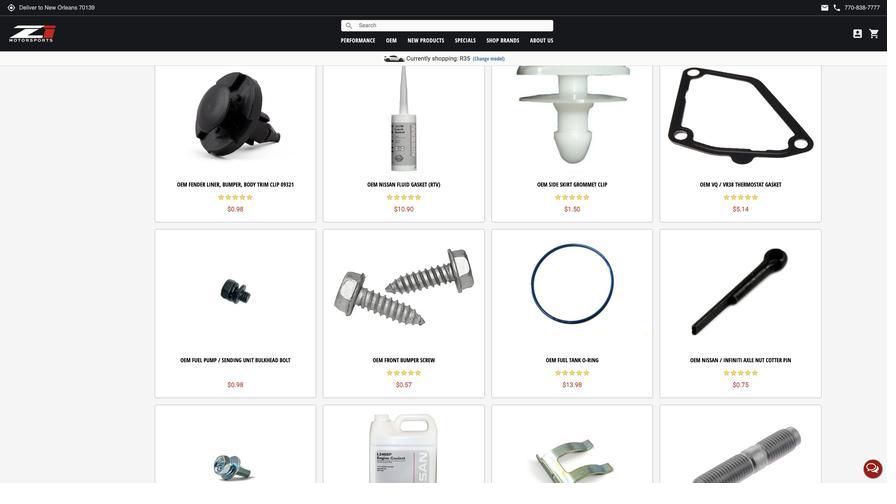 Task type: vqa. For each thing, say whether or not it's contained in the screenshot.


Task type: describe. For each thing, give the bounding box(es) containing it.
bumper,
[[223, 181, 243, 188]]

r35
[[460, 55, 471, 62]]

09321
[[281, 181, 294, 188]]

2 clip from the left
[[599, 181, 608, 188]]

cotter
[[767, 356, 783, 364]]

shopping_cart link
[[868, 28, 881, 39]]

about
[[531, 36, 546, 44]]

new products
[[408, 36, 445, 44]]

trim
[[257, 181, 269, 188]]

currently
[[407, 55, 431, 62]]

oem link
[[387, 36, 397, 44]]

screw
[[421, 356, 435, 364]]

sending
[[222, 356, 242, 364]]

fuel for tank
[[558, 356, 568, 364]]

oem fuel pump / sending unit bulkhead bolt
[[181, 356, 291, 364]]

new products link
[[408, 36, 445, 44]]

oem nissan / infiniti axle nut cotter pin
[[691, 356, 792, 364]]

$1.50
[[565, 205, 581, 213]]

performance
[[341, 36, 376, 44]]

fuel for pump
[[192, 356, 202, 364]]

o-
[[583, 356, 588, 364]]

vr38
[[724, 181, 735, 188]]

phone
[[833, 4, 842, 12]]

1 gasket from the left
[[411, 181, 428, 188]]

Search search field
[[354, 20, 554, 31]]

about us
[[531, 36, 554, 44]]

$5.14
[[733, 205, 749, 213]]

$0.57
[[396, 381, 412, 389]]

star star star star star for oem front bumper screw
[[387, 370, 422, 377]]

fluid
[[397, 181, 410, 188]]

star star star star star for oem nissan fluid gasket (rtv)
[[387, 194, 422, 201]]

grommet
[[574, 181, 597, 188]]

star star star star star for oem fender liner, bumper, body trim clip 09321
[[218, 194, 253, 201]]

thermostat
[[736, 181, 765, 188]]

us
[[548, 36, 554, 44]]

front
[[385, 356, 399, 364]]

oem side skirt grommet clip
[[538, 181, 608, 188]]

bolt
[[280, 356, 291, 364]]

2 gasket from the left
[[766, 181, 782, 188]]

shopping:
[[432, 55, 459, 62]]

oem for oem link
[[387, 36, 397, 44]]

2 $0.98 from the top
[[228, 381, 244, 389]]

bulkhead
[[255, 356, 279, 364]]

star star star star star for oem fuel tank o-ring
[[555, 370, 591, 377]]

star star star star star for oem side skirt grommet clip
[[555, 194, 591, 201]]

new
[[408, 36, 419, 44]]

my_location
[[7, 4, 16, 12]]

account_box
[[853, 28, 864, 39]]

(change
[[473, 55, 490, 62]]

axle
[[744, 356, 755, 364]]

$10.90
[[394, 205, 414, 213]]

oem front bumper screw
[[373, 356, 435, 364]]

$13.98
[[563, 381, 583, 389]]

phone link
[[833, 4, 881, 12]]

/ for oem nissan / infiniti axle nut cotter pin
[[720, 356, 723, 364]]

oem for oem front bumper screw
[[373, 356, 383, 364]]



Task type: locate. For each thing, give the bounding box(es) containing it.
star star star star star
[[387, 18, 422, 25], [218, 194, 253, 201], [387, 194, 422, 201], [555, 194, 591, 201], [724, 194, 759, 201], [387, 370, 422, 377], [555, 370, 591, 377], [724, 370, 759, 377]]

1 fuel from the left
[[192, 356, 202, 364]]

search
[[345, 21, 354, 30]]

gasket right thermostat
[[766, 181, 782, 188]]

pin
[[784, 356, 792, 364]]

shop brands
[[487, 36, 520, 44]]

nissan left fluid
[[379, 181, 396, 188]]

$19.99 $24.75
[[386, 30, 423, 37]]

0 horizontal spatial clip
[[270, 181, 280, 188]]

oem for oem fuel tank o-ring
[[546, 356, 557, 364]]

$0.98
[[228, 205, 244, 213], [228, 381, 244, 389]]

star star star star star up "$19.99 $24.75"
[[387, 18, 422, 25]]

1 horizontal spatial nissan
[[703, 356, 719, 364]]

tank
[[570, 356, 581, 364]]

star star star star star down oem fender liner, bumper, body trim clip 09321
[[218, 194, 253, 201]]

0 horizontal spatial gasket
[[411, 181, 428, 188]]

nut
[[756, 356, 765, 364]]

body
[[244, 181, 256, 188]]

side
[[549, 181, 559, 188]]

mail link
[[821, 4, 830, 12]]

(rtv)
[[429, 181, 441, 188]]

liner,
[[207, 181, 221, 188]]

$0.98 down oem fuel pump / sending unit bulkhead bolt
[[228, 381, 244, 389]]

(change model) link
[[473, 55, 505, 62]]

1 horizontal spatial gasket
[[766, 181, 782, 188]]

oem for oem vq / vr38 thermostat gasket
[[701, 181, 711, 188]]

nissan for fluid
[[379, 181, 396, 188]]

1 horizontal spatial clip
[[599, 181, 608, 188]]

infiniti
[[724, 356, 743, 364]]

$0.98 down oem fender liner, bumper, body trim clip 09321
[[228, 205, 244, 213]]

oem for oem fuel pump / sending unit bulkhead bolt
[[181, 356, 191, 364]]

1 vertical spatial $0.98
[[228, 381, 244, 389]]

z1 motorsports logo image
[[9, 25, 57, 43]]

account_box link
[[851, 28, 866, 39]]

gasket left (rtv)
[[411, 181, 428, 188]]

star star star star star up '$1.50'
[[555, 194, 591, 201]]

shop
[[487, 36, 499, 44]]

oem for oem fender liner, bumper, body trim clip 09321
[[177, 181, 187, 188]]

star star star star star up the $0.57
[[387, 370, 422, 377]]

$24.75
[[409, 31, 423, 36]]

oem nissan fluid gasket (rtv)
[[368, 181, 441, 188]]

star star star star star up $5.14
[[724, 194, 759, 201]]

0 vertical spatial $0.98
[[228, 205, 244, 213]]

currently shopping: r35 (change model)
[[407, 55, 505, 62]]

0 horizontal spatial nissan
[[379, 181, 396, 188]]

nissan
[[379, 181, 396, 188], [703, 356, 719, 364]]

oem for oem nissan / infiniti axle nut cotter pin
[[691, 356, 701, 364]]

unit
[[243, 356, 254, 364]]

1 vertical spatial nissan
[[703, 356, 719, 364]]

/ left infiniti
[[720, 356, 723, 364]]

brands
[[501, 36, 520, 44]]

fuel
[[192, 356, 202, 364], [558, 356, 568, 364]]

specials link
[[455, 36, 476, 44]]

about us link
[[531, 36, 554, 44]]

oem for oem side skirt grommet clip
[[538, 181, 548, 188]]

gasket
[[411, 181, 428, 188], [766, 181, 782, 188]]

/ right pump
[[218, 356, 221, 364]]

oem
[[387, 36, 397, 44], [177, 181, 187, 188], [368, 181, 378, 188], [538, 181, 548, 188], [701, 181, 711, 188], [181, 356, 191, 364], [373, 356, 383, 364], [546, 356, 557, 364], [691, 356, 701, 364]]

oem for oem nissan fluid gasket (rtv)
[[368, 181, 378, 188]]

model)
[[491, 55, 505, 62]]

nissan for /
[[703, 356, 719, 364]]

$0.75
[[733, 381, 749, 389]]

/ for oem vq / vr38 thermostat gasket
[[720, 181, 722, 188]]

clip
[[270, 181, 280, 188], [599, 181, 608, 188]]

star star star star star up '$10.90' in the top of the page
[[387, 194, 422, 201]]

fuel left pump
[[192, 356, 202, 364]]

oem vq / vr38 thermostat gasket
[[701, 181, 782, 188]]

1 $0.98 from the top
[[228, 205, 244, 213]]

ring
[[588, 356, 599, 364]]

/
[[720, 181, 722, 188], [218, 356, 221, 364], [720, 356, 723, 364]]

1 horizontal spatial fuel
[[558, 356, 568, 364]]

skirt
[[560, 181, 573, 188]]

nissan left infiniti
[[703, 356, 719, 364]]

0 horizontal spatial fuel
[[192, 356, 202, 364]]

star star star star star up $13.98
[[555, 370, 591, 377]]

clip right trim
[[270, 181, 280, 188]]

0 vertical spatial nissan
[[379, 181, 396, 188]]

oem fender liner, bumper, body trim clip 09321
[[177, 181, 294, 188]]

performance link
[[341, 36, 376, 44]]

shop brands link
[[487, 36, 520, 44]]

star star star star star for oem nissan / infiniti axle nut cotter pin
[[724, 370, 759, 377]]

mail phone
[[821, 4, 842, 12]]

shopping_cart
[[869, 28, 881, 39]]

fender
[[189, 181, 206, 188]]

/ right vq
[[720, 181, 722, 188]]

fuel left tank
[[558, 356, 568, 364]]

products
[[421, 36, 445, 44]]

1 clip from the left
[[270, 181, 280, 188]]

specials
[[455, 36, 476, 44]]

oem fuel tank o-ring
[[546, 356, 599, 364]]

2 fuel from the left
[[558, 356, 568, 364]]

bumper
[[401, 356, 419, 364]]

mail
[[821, 4, 830, 12]]

$19.99
[[386, 30, 405, 37]]

star
[[387, 18, 394, 25], [394, 18, 401, 25], [401, 18, 408, 25], [408, 18, 415, 25], [415, 18, 422, 25], [555, 18, 562, 25], [218, 194, 225, 201], [225, 194, 232, 201], [232, 194, 239, 201], [239, 194, 246, 201], [246, 194, 253, 201], [387, 194, 394, 201], [394, 194, 401, 201], [401, 194, 408, 201], [408, 194, 415, 201], [415, 194, 422, 201], [555, 194, 562, 201], [562, 194, 569, 201], [569, 194, 576, 201], [576, 194, 583, 201], [583, 194, 591, 201], [724, 194, 731, 201], [731, 194, 738, 201], [738, 194, 745, 201], [745, 194, 752, 201], [752, 194, 759, 201], [387, 370, 394, 377], [394, 370, 401, 377], [401, 370, 408, 377], [408, 370, 415, 377], [415, 370, 422, 377], [555, 370, 562, 377], [562, 370, 569, 377], [569, 370, 576, 377], [576, 370, 583, 377], [583, 370, 591, 377], [724, 370, 731, 377], [731, 370, 738, 377], [738, 370, 745, 377], [745, 370, 752, 377], [752, 370, 759, 377]]

star star star star star up $0.75
[[724, 370, 759, 377]]

star star star star star for oem vq / vr38 thermostat gasket
[[724, 194, 759, 201]]

pump
[[204, 356, 217, 364]]

clip right grommet
[[599, 181, 608, 188]]

vq
[[712, 181, 718, 188]]



